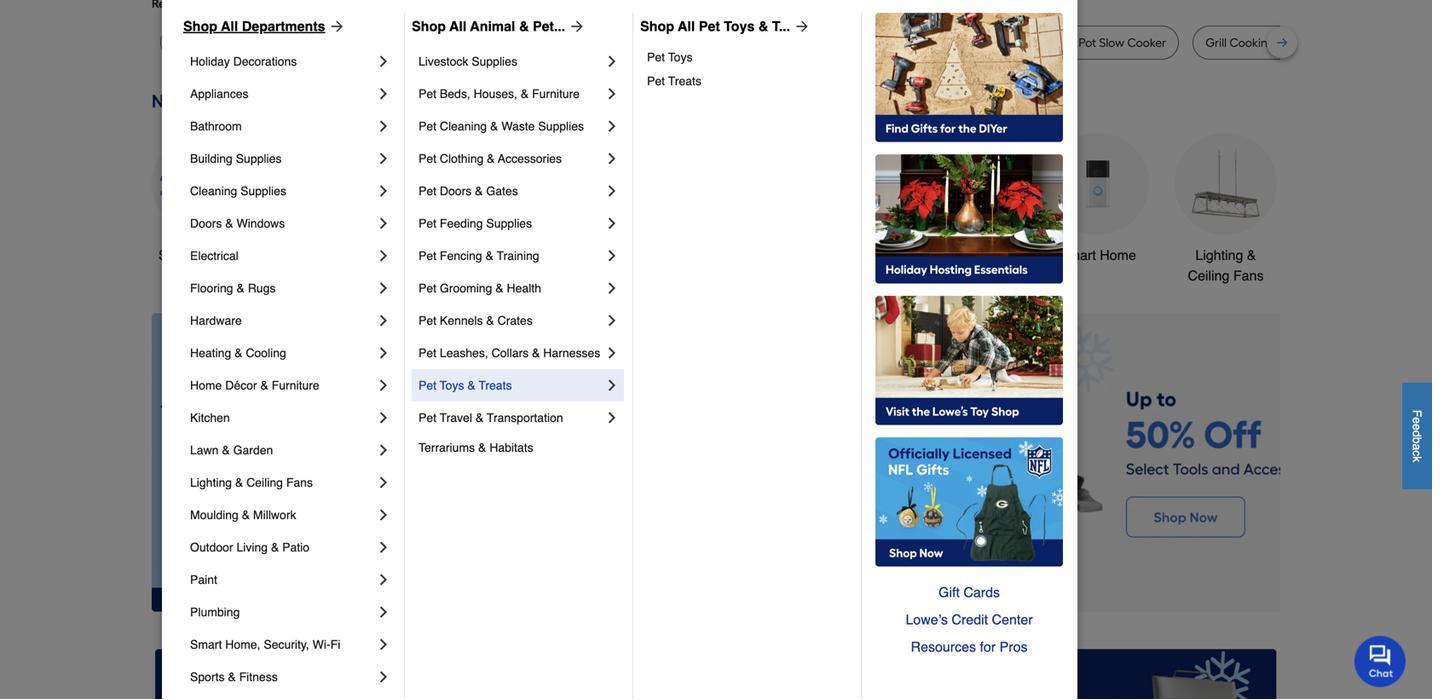Task type: describe. For each thing, give the bounding box(es) containing it.
c
[[1411, 451, 1425, 457]]

chevron right image for sports & fitness
[[375, 669, 392, 686]]

livestock supplies
[[419, 55, 518, 68]]

pet beds, houses, & furniture link
[[419, 78, 604, 110]]

crock pot slow cooker
[[1045, 35, 1167, 50]]

feeding
[[440, 217, 483, 230]]

outdoor living & patio
[[190, 541, 310, 554]]

& inside "link"
[[476, 411, 484, 425]]

training
[[497, 249, 540, 263]]

chevron right image for outdoor living & patio
[[375, 539, 392, 556]]

lawn & garden link
[[190, 434, 375, 467]]

1 vertical spatial bathroom
[[941, 247, 1000, 263]]

gift cards link
[[876, 579, 1064, 606]]

patio
[[282, 541, 310, 554]]

christmas
[[556, 247, 618, 263]]

heating & cooling
[[190, 346, 286, 360]]

pet for pet clothing & accessories
[[419, 152, 437, 165]]

gates
[[486, 184, 518, 198]]

all for animal
[[450, 18, 467, 34]]

sports & fitness link
[[190, 661, 375, 693]]

1 cooker from the left
[[432, 35, 471, 50]]

shop all animal & pet... link
[[412, 16, 586, 37]]

k
[[1411, 457, 1425, 462]]

0 horizontal spatial bathroom link
[[190, 110, 375, 142]]

supplies right waste
[[538, 119, 584, 133]]

chevron right image for pet leashes, collars & harnesses
[[604, 345, 621, 362]]

pet for pet travel & transportation
[[419, 411, 437, 425]]

warming
[[1324, 35, 1375, 50]]

pros
[[1000, 639, 1028, 655]]

scroll to item #2 image
[[822, 581, 863, 588]]

0 horizontal spatial bathroom
[[190, 119, 242, 133]]

all for pet
[[678, 18, 695, 34]]

toys for pet toys & treats
[[440, 379, 464, 392]]

pet clothing & accessories link
[[419, 142, 604, 175]]

harnesses
[[544, 346, 601, 360]]

shop
[[159, 247, 190, 263]]

rack
[[1377, 35, 1404, 50]]

chat invite button image
[[1355, 635, 1407, 688]]

center
[[992, 612, 1033, 628]]

fitness
[[239, 670, 278, 684]]

all for departments
[[221, 18, 238, 34]]

appliances
[[190, 87, 249, 101]]

shop all pet toys & t... link
[[641, 16, 811, 37]]

pet toys link
[[647, 45, 849, 69]]

chevron right image for pet toys & treats
[[604, 377, 621, 394]]

pet fencing & training link
[[419, 240, 604, 272]]

1 vertical spatial furniture
[[272, 379, 320, 392]]

pet travel & transportation
[[419, 411, 563, 425]]

lowe's credit center link
[[876, 606, 1064, 634]]

chevron right image for holiday decorations
[[375, 53, 392, 70]]

holiday decorations link
[[190, 45, 375, 78]]

chevron right image for kitchen
[[375, 409, 392, 426]]

shop for shop all departments
[[183, 18, 217, 34]]

christmas decorations
[[550, 247, 623, 284]]

chevron right image for pet fencing & training
[[604, 247, 621, 264]]

1 vertical spatial treats
[[479, 379, 512, 392]]

pet toys & treats
[[419, 379, 512, 392]]

doors & windows
[[190, 217, 285, 230]]

2 cooking from the left
[[1230, 35, 1276, 50]]

travel
[[440, 411, 473, 425]]

garden
[[233, 444, 273, 457]]

shop all animal & pet...
[[412, 18, 566, 34]]

pet treats link
[[647, 69, 849, 93]]

crock pot cooking pot
[[787, 35, 908, 50]]

arrow right image inside shop all animal & pet... "link"
[[566, 18, 586, 35]]

chevron right image for heating & cooling
[[375, 345, 392, 362]]

chevron right image for flooring & rugs
[[375, 280, 392, 297]]

pet travel & transportation link
[[419, 402, 604, 434]]

home décor & furniture
[[190, 379, 320, 392]]

visit the lowe's toy shop. image
[[876, 296, 1064, 426]]

grill
[[1206, 35, 1227, 50]]

beds,
[[440, 87, 471, 101]]

kennels
[[440, 314, 483, 328]]

pet for pet toys
[[647, 50, 665, 64]]

clothing
[[440, 152, 484, 165]]

pet clothing & accessories
[[419, 152, 562, 165]]

2 pot from the left
[[891, 35, 908, 50]]

2 slow from the left
[[1100, 35, 1125, 50]]

pet doors & gates
[[419, 184, 518, 198]]

arrow right image for shop all pet toys & t...
[[791, 18, 811, 35]]

shop these last-minute gifts. $99 or less. quantities are limited and won't last. image
[[152, 313, 427, 612]]

1 horizontal spatial bathroom link
[[919, 133, 1022, 266]]

smart home
[[1060, 247, 1137, 263]]

supplies up the pet fencing & training link
[[486, 217, 532, 230]]

f e e d b a c k button
[[1403, 383, 1433, 490]]

f e e d b a c k
[[1411, 410, 1425, 462]]

chevron right image for pet kennels & crates
[[604, 312, 621, 329]]

countertop
[[572, 35, 634, 50]]

crock for crock pot cooking pot
[[787, 35, 819, 50]]

building
[[190, 152, 233, 165]]

doors inside "link"
[[190, 217, 222, 230]]

outdoor living & patio link
[[190, 531, 375, 564]]

pet feeding supplies link
[[419, 207, 604, 240]]

2 e from the top
[[1411, 424, 1425, 431]]

holiday hosting essentials. image
[[876, 154, 1064, 284]]

plumbing link
[[190, 596, 375, 629]]

kitchen link
[[190, 402, 375, 434]]

advertisement region
[[0, 313, 759, 615]]

supplies for livestock supplies
[[472, 55, 518, 68]]

supplies for building supplies
[[236, 152, 282, 165]]

heating & cooling link
[[190, 337, 375, 369]]

0 horizontal spatial ceiling
[[247, 476, 283, 490]]

lowe's credit center
[[906, 612, 1033, 628]]

heating
[[190, 346, 231, 360]]

pet down "recommended searches for you" heading
[[699, 18, 720, 34]]

get up to 2 free select tools or batteries when you buy 1 with select purchases. image
[[155, 649, 511, 699]]

for
[[980, 639, 996, 655]]

pet doors & gates link
[[419, 175, 604, 207]]

pet toys
[[647, 50, 693, 64]]

1 horizontal spatial home
[[1100, 247, 1137, 263]]

hardware link
[[190, 304, 375, 337]]

flooring
[[190, 281, 233, 295]]

0 horizontal spatial fans
[[286, 476, 313, 490]]

crock for crock pot slow cooker
[[1045, 35, 1076, 50]]

décor
[[225, 379, 257, 392]]

chevron right image for cleaning supplies
[[375, 183, 392, 200]]

electrical
[[190, 249, 239, 263]]

grooming
[[440, 281, 492, 295]]

houses,
[[474, 87, 518, 101]]

crates
[[498, 314, 533, 328]]

outdoor for outdoor tools & equipment
[[794, 247, 843, 263]]

outdoor tools & equipment
[[794, 247, 891, 284]]

home décor & furniture link
[[190, 369, 375, 402]]

resources for pros link
[[876, 634, 1064, 661]]

security,
[[264, 638, 309, 652]]

1 vertical spatial home
[[190, 379, 222, 392]]

1 slow from the left
[[404, 35, 429, 50]]

hardware
[[190, 314, 242, 328]]

pet for pet treats
[[647, 74, 665, 88]]

home,
[[225, 638, 261, 652]]

moulding
[[190, 508, 239, 522]]

decorations for christmas
[[550, 268, 623, 284]]

plumbing
[[190, 606, 240, 619]]

building supplies link
[[190, 142, 375, 175]]

equipment
[[810, 268, 875, 284]]



Task type: locate. For each thing, give the bounding box(es) containing it.
cooling
[[246, 346, 286, 360]]

0 horizontal spatial cooking
[[842, 35, 888, 50]]

electrical link
[[190, 240, 375, 272]]

0 vertical spatial ceiling
[[1189, 268, 1230, 284]]

1 e from the top
[[1411, 417, 1425, 424]]

fencing
[[440, 249, 482, 263]]

pet for pet beds, houses, & furniture
[[419, 87, 437, 101]]

all up holiday decorations
[[221, 18, 238, 34]]

0 horizontal spatial lighting & ceiling fans
[[190, 476, 313, 490]]

pet left 'beds,'
[[419, 87, 437, 101]]

accessories
[[498, 152, 562, 165]]

0 horizontal spatial decorations
[[233, 55, 297, 68]]

pet for pet leashes, collars & harnesses
[[419, 346, 437, 360]]

2 cooker from the left
[[1128, 35, 1167, 50]]

livestock
[[419, 55, 469, 68]]

pet left grooming
[[419, 281, 437, 295]]

1 horizontal spatial toys
[[668, 50, 693, 64]]

pet
[[699, 18, 720, 34], [647, 50, 665, 64], [647, 74, 665, 88], [419, 87, 437, 101], [419, 119, 437, 133], [419, 152, 437, 165], [419, 184, 437, 198], [419, 217, 437, 230], [419, 249, 437, 263], [419, 281, 437, 295], [419, 314, 437, 328], [419, 346, 437, 360], [419, 379, 437, 392], [419, 411, 437, 425]]

smart for smart home
[[1060, 247, 1097, 263]]

1 horizontal spatial ceiling
[[1189, 268, 1230, 284]]

leashes,
[[440, 346, 488, 360]]

chevron right image for pet travel & transportation
[[604, 409, 621, 426]]

3 shop from the left
[[641, 18, 675, 34]]

chevron right image
[[604, 118, 621, 135], [604, 150, 621, 167], [375, 183, 392, 200], [604, 183, 621, 200], [375, 215, 392, 232], [604, 215, 621, 232], [375, 247, 392, 264], [375, 280, 392, 297], [604, 280, 621, 297], [375, 312, 392, 329], [375, 345, 392, 362], [604, 345, 621, 362], [375, 377, 392, 394], [604, 377, 621, 394], [375, 442, 392, 459], [375, 539, 392, 556], [375, 571, 392, 589], [375, 604, 392, 621]]

collars
[[492, 346, 529, 360]]

2 crock from the left
[[1045, 35, 1076, 50]]

1 crock from the left
[[787, 35, 819, 50]]

pet kennels & crates
[[419, 314, 533, 328]]

0 horizontal spatial home
[[190, 379, 222, 392]]

cleaning up the clothing
[[440, 119, 487, 133]]

supplies up 'cleaning supplies'
[[236, 152, 282, 165]]

0 horizontal spatial furniture
[[272, 379, 320, 392]]

crock right instant pot
[[1045, 35, 1076, 50]]

0 horizontal spatial arrow right image
[[566, 18, 586, 35]]

treats up pet travel & transportation
[[479, 379, 512, 392]]

0 horizontal spatial crock
[[787, 35, 819, 50]]

rugs
[[248, 281, 276, 295]]

pet left fencing on the top left of the page
[[419, 249, 437, 263]]

0 horizontal spatial slow
[[404, 35, 429, 50]]

1 horizontal spatial fans
[[1234, 268, 1264, 284]]

chevron right image for building supplies
[[375, 150, 392, 167]]

& inside outdoor tools & equipment
[[882, 247, 891, 263]]

1 horizontal spatial furniture
[[532, 87, 580, 101]]

chevron right image for bathroom
[[375, 118, 392, 135]]

0 vertical spatial lighting
[[1196, 247, 1244, 263]]

furniture up the kitchen "link"
[[272, 379, 320, 392]]

tools up equipment
[[847, 247, 879, 263]]

gift
[[939, 585, 960, 600]]

0 horizontal spatial cleaning
[[190, 184, 237, 198]]

lawn
[[190, 444, 219, 457]]

moulding & millwork
[[190, 508, 296, 522]]

cooker left grill on the right top
[[1128, 35, 1167, 50]]

chevron right image for electrical
[[375, 247, 392, 264]]

f
[[1411, 410, 1425, 417]]

0 vertical spatial smart
[[1060, 247, 1097, 263]]

1 tools from the left
[[443, 247, 475, 263]]

arrow right image up holiday decorations link
[[325, 18, 346, 35]]

shop for shop all animal & pet...
[[412, 18, 446, 34]]

pet for pet cleaning & waste supplies
[[419, 119, 437, 133]]

officially licensed n f l gifts. shop now. image
[[876, 438, 1064, 567]]

up to 30 percent off select grills and accessories. image
[[922, 649, 1278, 699]]

cleaning down building
[[190, 184, 237, 198]]

home
[[1100, 247, 1137, 263], [190, 379, 222, 392]]

tools
[[443, 247, 475, 263], [847, 247, 879, 263]]

1 vertical spatial decorations
[[550, 268, 623, 284]]

pet for pet fencing & training
[[419, 249, 437, 263]]

toys for pet toys
[[668, 50, 693, 64]]

scroll to item #4 image
[[907, 581, 948, 588]]

all left animal
[[450, 18, 467, 34]]

flooring & rugs
[[190, 281, 276, 295]]

arrow right image inside shop all pet toys & t... link
[[791, 18, 811, 35]]

shop up pet toys
[[641, 18, 675, 34]]

pet left travel
[[419, 411, 437, 425]]

arrow right image up crock pot cooking pot
[[791, 18, 811, 35]]

chevron right image for livestock supplies
[[604, 53, 621, 70]]

pot for crock pot cooking pot
[[822, 35, 840, 50]]

grill cooking grate & warming rack
[[1206, 35, 1404, 50]]

cooking
[[842, 35, 888, 50], [1230, 35, 1276, 50]]

toys up travel
[[440, 379, 464, 392]]

1 horizontal spatial lighting
[[1196, 247, 1244, 263]]

bathroom link
[[190, 110, 375, 142], [919, 133, 1022, 266]]

d
[[1411, 431, 1425, 437]]

toys up pet treats
[[668, 50, 693, 64]]

0 vertical spatial treats
[[668, 74, 702, 88]]

all
[[221, 18, 238, 34], [450, 18, 467, 34], [678, 18, 695, 34], [194, 247, 209, 263]]

outdoor inside 'link'
[[190, 541, 233, 554]]

supplies up the windows
[[241, 184, 286, 198]]

chevron right image for hardware
[[375, 312, 392, 329]]

supplies inside 'link'
[[236, 152, 282, 165]]

pet kennels & crates link
[[419, 304, 604, 337]]

shop all pet toys & t...
[[641, 18, 791, 34]]

1 vertical spatial arrow right image
[[1250, 463, 1267, 480]]

a
[[1411, 444, 1425, 451]]

pot for instant pot
[[988, 35, 1005, 50]]

arrow right image
[[325, 18, 346, 35], [791, 18, 811, 35]]

doors up the feeding
[[440, 184, 472, 198]]

arrow right image
[[566, 18, 586, 35], [1250, 463, 1267, 480]]

1 horizontal spatial arrow right image
[[1250, 463, 1267, 480]]

microwave countertop
[[510, 35, 634, 50]]

0 horizontal spatial arrow right image
[[325, 18, 346, 35]]

1 horizontal spatial tools
[[847, 247, 879, 263]]

smart inside smart home link
[[1060, 247, 1097, 263]]

building supplies
[[190, 152, 282, 165]]

1 horizontal spatial cooking
[[1230, 35, 1276, 50]]

bathroom
[[190, 119, 242, 133], [941, 247, 1000, 263]]

up to 50 percent off select tools and accessories. image
[[759, 313, 1433, 612]]

shop up holiday
[[183, 18, 217, 34]]

all right shop
[[194, 247, 209, 263]]

e
[[1411, 417, 1425, 424], [1411, 424, 1425, 431]]

1 vertical spatial smart
[[190, 638, 222, 652]]

smart inside "smart home, security, wi-fi" link
[[190, 638, 222, 652]]

1 arrow right image from the left
[[325, 18, 346, 35]]

0 vertical spatial arrow right image
[[566, 18, 586, 35]]

pet leashes, collars & harnesses
[[419, 346, 601, 360]]

chevron right image for pet feeding supplies
[[604, 215, 621, 232]]

t...
[[772, 18, 791, 34]]

2 shop from the left
[[412, 18, 446, 34]]

chevron right image for home décor & furniture
[[375, 377, 392, 394]]

tools inside outdoor tools & equipment
[[847, 247, 879, 263]]

pet grooming & health
[[419, 281, 542, 295]]

decorations for holiday
[[233, 55, 297, 68]]

1 horizontal spatial decorations
[[550, 268, 623, 284]]

1 horizontal spatial treats
[[668, 74, 702, 88]]

1 horizontal spatial cleaning
[[440, 119, 487, 133]]

1 shop from the left
[[183, 18, 217, 34]]

1 horizontal spatial doors
[[440, 184, 472, 198]]

shop for shop all pet toys & t...
[[641, 18, 675, 34]]

holiday
[[190, 55, 230, 68]]

pet up pet feeding supplies
[[419, 184, 437, 198]]

flooring & rugs link
[[190, 272, 375, 304]]

pot for crock pot slow cooker
[[1079, 35, 1097, 50]]

1 pot from the left
[[822, 35, 840, 50]]

pet for pet doors & gates
[[419, 184, 437, 198]]

health
[[507, 281, 542, 295]]

chevron right image for moulding & millwork
[[375, 507, 392, 524]]

pet for pet toys & treats
[[419, 379, 437, 392]]

outdoor for outdoor living & patio
[[190, 541, 233, 554]]

chevron right image for doors & windows
[[375, 215, 392, 232]]

2 vertical spatial toys
[[440, 379, 464, 392]]

crock down t...
[[787, 35, 819, 50]]

0 vertical spatial lighting & ceiling fans link
[[1175, 133, 1278, 286]]

chevron right image for pet doors & gates
[[604, 183, 621, 200]]

chevron right image for smart home, security, wi-fi
[[375, 636, 392, 653]]

1 vertical spatial outdoor
[[190, 541, 233, 554]]

lighting & ceiling fans link
[[1175, 133, 1278, 286], [190, 467, 375, 499]]

0 vertical spatial decorations
[[233, 55, 297, 68]]

furniture
[[532, 87, 580, 101], [272, 379, 320, 392]]

terrariums & habitats
[[419, 441, 534, 455]]

outdoor
[[794, 247, 843, 263], [190, 541, 233, 554]]

smart
[[1060, 247, 1097, 263], [190, 638, 222, 652]]

0 horizontal spatial outdoor
[[190, 541, 233, 554]]

0 vertical spatial furniture
[[532, 87, 580, 101]]

kitchen
[[190, 411, 230, 425]]

supplies for cleaning supplies
[[241, 184, 286, 198]]

1 horizontal spatial outdoor
[[794, 247, 843, 263]]

0 vertical spatial bathroom
[[190, 119, 242, 133]]

outdoor up equipment
[[794, 247, 843, 263]]

triple slow cooker
[[371, 35, 471, 50]]

2 tools from the left
[[847, 247, 879, 263]]

shop inside "link"
[[412, 18, 446, 34]]

up to 35 percent off select small appliances. image
[[538, 649, 894, 699]]

arrow right image inside shop all departments link
[[325, 18, 346, 35]]

christmas decorations link
[[536, 133, 638, 286]]

tools down the feeding
[[443, 247, 475, 263]]

pet cleaning & waste supplies link
[[419, 110, 604, 142]]

1 vertical spatial lighting
[[190, 476, 232, 490]]

1 vertical spatial ceiling
[[247, 476, 283, 490]]

furniture up waste
[[532, 87, 580, 101]]

0 horizontal spatial tools
[[443, 247, 475, 263]]

transportation
[[487, 411, 563, 425]]

chevron right image for lighting & ceiling fans
[[375, 474, 392, 491]]

pet grooming & health link
[[419, 272, 604, 304]]

shop up "triple slow cooker" at the top of page
[[412, 18, 446, 34]]

moulding & millwork link
[[190, 499, 375, 531]]

pet down pet toys
[[647, 74, 665, 88]]

0 horizontal spatial lighting
[[190, 476, 232, 490]]

pet feeding supplies
[[419, 217, 532, 230]]

departments
[[242, 18, 325, 34]]

lawn & garden
[[190, 444, 273, 457]]

1 horizontal spatial slow
[[1100, 35, 1125, 50]]

0 vertical spatial fans
[[1234, 268, 1264, 284]]

tools link
[[408, 133, 510, 266]]

pet leashes, collars & harnesses link
[[419, 337, 604, 369]]

cleaning
[[440, 119, 487, 133], [190, 184, 237, 198]]

chevron right image for pet cleaning & waste supplies
[[604, 118, 621, 135]]

0 horizontal spatial shop
[[183, 18, 217, 34]]

toys down "recommended searches for you" heading
[[724, 18, 755, 34]]

arrow right image for shop all departments
[[325, 18, 346, 35]]

smart for smart home, security, wi-fi
[[190, 638, 222, 652]]

smart home, security, wi-fi
[[190, 638, 341, 652]]

smart home link
[[1047, 133, 1150, 266]]

2 arrow right image from the left
[[791, 18, 811, 35]]

crock
[[787, 35, 819, 50], [1045, 35, 1076, 50]]

chevron right image for lawn & garden
[[375, 442, 392, 459]]

0 vertical spatial cleaning
[[440, 119, 487, 133]]

3 pot from the left
[[988, 35, 1005, 50]]

paint
[[190, 573, 217, 587]]

pet...
[[533, 18, 566, 34]]

outdoor down moulding
[[190, 541, 233, 554]]

shop all departments
[[183, 18, 325, 34]]

doors
[[440, 184, 472, 198], [190, 217, 222, 230]]

2 horizontal spatial toys
[[724, 18, 755, 34]]

1 horizontal spatial arrow right image
[[791, 18, 811, 35]]

pet inside "link"
[[419, 411, 437, 425]]

all up pet toys
[[678, 18, 695, 34]]

decorations inside christmas decorations link
[[550, 268, 623, 284]]

e up b
[[1411, 424, 1425, 431]]

0 horizontal spatial smart
[[190, 638, 222, 652]]

new deals every day during 25 days of deals image
[[152, 87, 1281, 116]]

waste
[[502, 119, 535, 133]]

0 horizontal spatial lighting & ceiling fans link
[[190, 467, 375, 499]]

1 cooking from the left
[[842, 35, 888, 50]]

0 vertical spatial outdoor
[[794, 247, 843, 263]]

windows
[[237, 217, 285, 230]]

1 vertical spatial fans
[[286, 476, 313, 490]]

recommended searches for you heading
[[152, 0, 1281, 12]]

1 vertical spatial cleaning
[[190, 184, 237, 198]]

0 vertical spatial lighting & ceiling fans
[[1189, 247, 1264, 284]]

all for deals
[[194, 247, 209, 263]]

pet left the clothing
[[419, 152, 437, 165]]

1 vertical spatial lighting & ceiling fans link
[[190, 467, 375, 499]]

gift cards
[[939, 585, 1000, 600]]

scroll to item #5 image
[[948, 581, 989, 588]]

cooker up livestock
[[432, 35, 471, 50]]

pet beds, houses, & furniture
[[419, 87, 580, 101]]

pet for pet kennels & crates
[[419, 314, 437, 328]]

chevron right image for pet grooming & health
[[604, 280, 621, 297]]

supplies up houses,
[[472, 55, 518, 68]]

b
[[1411, 437, 1425, 444]]

1 horizontal spatial bathroom
[[941, 247, 1000, 263]]

1 horizontal spatial lighting & ceiling fans
[[1189, 247, 1264, 284]]

cleaning supplies
[[190, 184, 286, 198]]

decorations down the christmas
[[550, 268, 623, 284]]

pet up pet treats
[[647, 50, 665, 64]]

find gifts for the diyer. image
[[876, 13, 1064, 142]]

credit
[[952, 612, 989, 628]]

1 vertical spatial toys
[[668, 50, 693, 64]]

1 vertical spatial lighting & ceiling fans
[[190, 476, 313, 490]]

chevron right image for appliances
[[375, 85, 392, 102]]

0 horizontal spatial cooker
[[432, 35, 471, 50]]

0 horizontal spatial doors
[[190, 217, 222, 230]]

0 horizontal spatial treats
[[479, 379, 512, 392]]

pet cleaning & waste supplies
[[419, 119, 584, 133]]

4 pot from the left
[[1079, 35, 1097, 50]]

chevron right image for pet clothing & accessories
[[604, 150, 621, 167]]

livestock supplies link
[[419, 45, 604, 78]]

pet for pet feeding supplies
[[419, 217, 437, 230]]

decorations inside holiday decorations link
[[233, 55, 297, 68]]

1 horizontal spatial lighting & ceiling fans link
[[1175, 133, 1278, 286]]

ceiling
[[1189, 268, 1230, 284], [247, 476, 283, 490]]

pet inside "link"
[[419, 346, 437, 360]]

1 horizontal spatial cooker
[[1128, 35, 1167, 50]]

treats down pet toys
[[668, 74, 702, 88]]

1 horizontal spatial smart
[[1060, 247, 1097, 263]]

chevron right image for paint
[[375, 571, 392, 589]]

outdoor inside outdoor tools & equipment
[[794, 247, 843, 263]]

chevron right image
[[375, 53, 392, 70], [604, 53, 621, 70], [375, 85, 392, 102], [604, 85, 621, 102], [375, 118, 392, 135], [375, 150, 392, 167], [604, 247, 621, 264], [604, 312, 621, 329], [375, 409, 392, 426], [604, 409, 621, 426], [375, 474, 392, 491], [375, 507, 392, 524], [375, 636, 392, 653], [375, 669, 392, 686]]

toys
[[724, 18, 755, 34], [668, 50, 693, 64], [440, 379, 464, 392]]

resources
[[911, 639, 977, 655]]

chevron right image for plumbing
[[375, 604, 392, 621]]

all inside "link"
[[450, 18, 467, 34]]

pet left kennels
[[419, 314, 437, 328]]

0 vertical spatial home
[[1100, 247, 1137, 263]]

0 horizontal spatial toys
[[440, 379, 464, 392]]

1 vertical spatial doors
[[190, 217, 222, 230]]

doors up the shop all deals
[[190, 217, 222, 230]]

1 horizontal spatial crock
[[1045, 35, 1076, 50]]

2 horizontal spatial shop
[[641, 18, 675, 34]]

pet left the feeding
[[419, 217, 437, 230]]

1 horizontal spatial shop
[[412, 18, 446, 34]]

pet left leashes,
[[419, 346, 437, 360]]

decorations down shop all departments link
[[233, 55, 297, 68]]

e up d
[[1411, 417, 1425, 424]]

0 vertical spatial toys
[[724, 18, 755, 34]]

lighting & ceiling fans
[[1189, 247, 1264, 284], [190, 476, 313, 490]]

0 vertical spatial doors
[[440, 184, 472, 198]]

pet down livestock
[[419, 119, 437, 133]]

pet for pet grooming & health
[[419, 281, 437, 295]]

terrariums & habitats link
[[419, 434, 621, 461]]

all inside "link"
[[194, 247, 209, 263]]

pet up terrariums
[[419, 379, 437, 392]]

chevron right image for pet beds, houses, & furniture
[[604, 85, 621, 102]]



Task type: vqa. For each thing, say whether or not it's contained in the screenshot.
Replacement Screens at the left bottom
no



